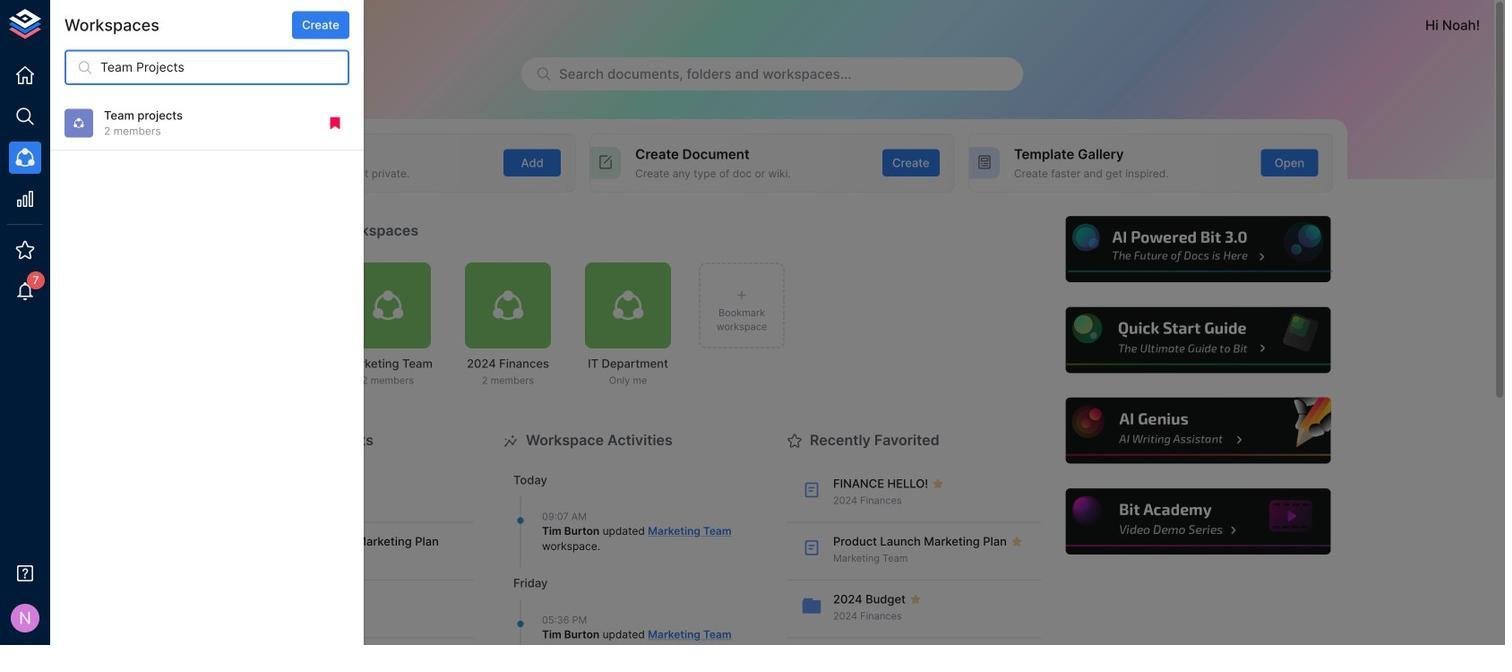 Task type: describe. For each thing, give the bounding box(es) containing it.
remove bookmark image
[[327, 115, 343, 131]]

1 help image from the top
[[1064, 214, 1334, 285]]

4 help image from the top
[[1064, 486, 1334, 557]]



Task type: locate. For each thing, give the bounding box(es) containing it.
3 help image from the top
[[1064, 395, 1334, 467]]

2 help image from the top
[[1064, 305, 1334, 376]]

Search Workspaces... text field
[[100, 50, 350, 85]]

help image
[[1064, 214, 1334, 285], [1064, 305, 1334, 376], [1064, 395, 1334, 467], [1064, 486, 1334, 557]]



Task type: vqa. For each thing, say whether or not it's contained in the screenshot.
JOIN
no



